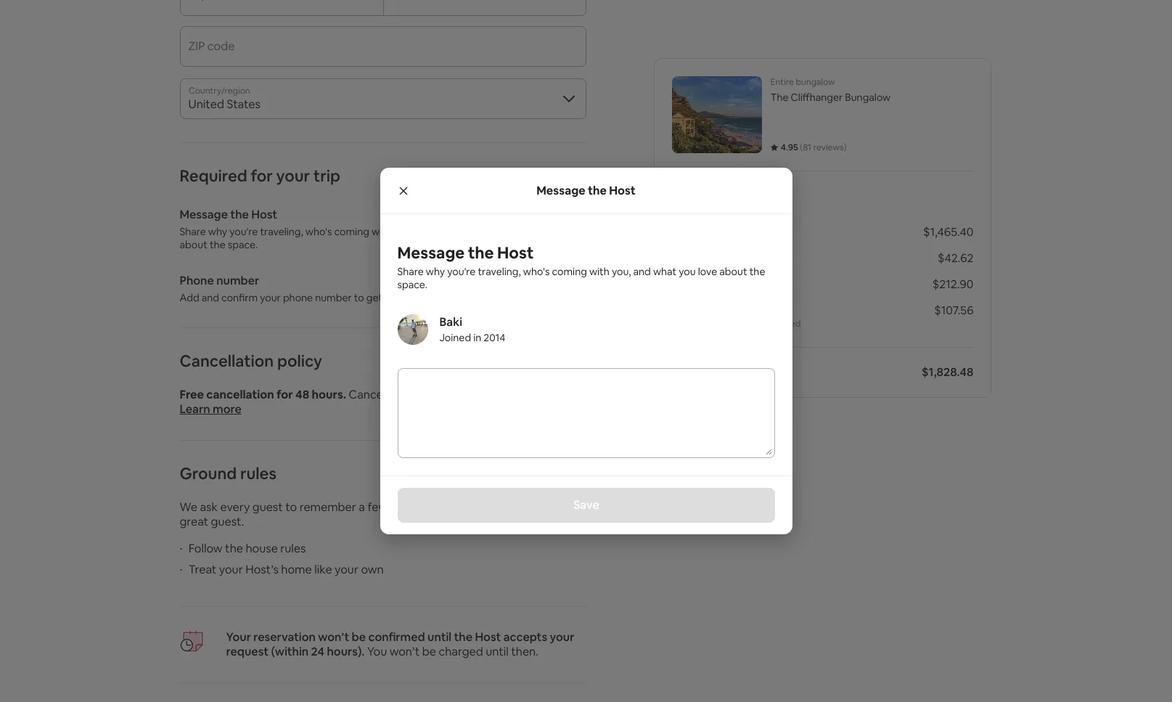 Task type: vqa. For each thing, say whether or not it's contained in the screenshot.
YOU, to the bottom
yes



Task type: describe. For each thing, give the bounding box(es) containing it.
2 horizontal spatial message
[[537, 183, 586, 198]]

trip inside phone number add and confirm your phone number to get trip updates.
[[385, 291, 402, 304]]

united states element
[[180, 78, 586, 119]]

2 horizontal spatial for
[[464, 387, 480, 402]]

total
[[672, 365, 700, 380]]

cancellation policy
[[180, 351, 322, 371]]

0 vertical spatial with
[[372, 225, 392, 238]]

reviews
[[814, 142, 844, 153]]

hours.
[[312, 387, 346, 402]]

0 horizontal spatial rules
[[240, 463, 277, 484]]

hours).
[[327, 644, 365, 659]]

your
[[226, 630, 251, 645]]

$42.62
[[938, 251, 974, 266]]

$1,828.48
[[922, 365, 974, 380]]

home
[[281, 562, 312, 577]]

entire bungalow the cliffhanger bungalow
[[771, 76, 891, 104]]

required
[[180, 166, 247, 186]]

assistance
[[672, 318, 715, 330]]

who's inside message the host share why you're traveling, who's coming with you, and what you love about the space.
[[523, 265, 550, 278]]

message the host share why you're traveling, who's coming with you, and what you love about the space. inside message the host dialog
[[398, 243, 768, 291]]

policy
[[277, 351, 322, 371]]

your reservation won't be confirmed until the host accepts your request (within 24 hours).
[[226, 630, 575, 659]]

1 horizontal spatial for
[[277, 387, 293, 402]]

we
[[180, 500, 197, 515]]

Message the Host text field
[[400, 371, 772, 455]]

cancellation
[[180, 351, 274, 371]]

you
[[367, 644, 387, 659]]

confirmed
[[369, 630, 425, 645]]

we ask every guest to remember a few simple things about what makes a great guest.
[[180, 500, 571, 529]]

share inside message the host share why you're traveling, who's coming with you, and what you love about the space.
[[398, 265, 424, 278]]

phone
[[180, 273, 214, 288]]

0 horizontal spatial a
[[359, 500, 365, 515]]

cleaning fee
[[672, 251, 739, 266]]

cancel
[[349, 387, 386, 402]]

0 horizontal spatial trip
[[314, 166, 341, 186]]

1 horizontal spatial until
[[486, 644, 509, 659]]

(usd) button
[[702, 365, 733, 380]]

you, inside message the host dialog
[[612, 265, 631, 278]]

4.95 ( 81 reviews )
[[781, 142, 847, 153]]

joined
[[440, 331, 471, 344]]

united states button
[[180, 78, 586, 119]]

like
[[315, 562, 332, 577]]

required for your trip
[[180, 166, 341, 186]]

things
[[428, 500, 461, 515]]

add inside phone number add and confirm your phone number to get trip updates.
[[180, 291, 199, 304]]

learn
[[180, 402, 210, 417]]

2 vertical spatial message
[[398, 243, 465, 263]]

more
[[213, 402, 242, 417]]

48
[[296, 387, 310, 402]]

follow the house rules treat your host's home like your own
[[189, 541, 384, 577]]

bungalow
[[796, 76, 836, 88]]

cancellation
[[206, 387, 274, 402]]

confirm
[[222, 291, 258, 304]]

host inside your reservation won't be confirmed until the host accepts your request (within 24 hours).
[[475, 630, 501, 645]]

0 horizontal spatial share
[[180, 225, 206, 238]]

included
[[767, 318, 801, 330]]

few
[[368, 500, 388, 515]]

17
[[451, 387, 462, 402]]

$212.90
[[933, 277, 974, 292]]

simple
[[390, 500, 425, 515]]

to inside phone number add and confirm your phone number to get trip updates.
[[354, 291, 364, 304]]

what inside message the host share why you're traveling, who's coming with you, and what you love about the space.
[[653, 265, 677, 278]]

and inside message the host share why you're traveling, who's coming with you, and what you love about the space.
[[634, 265, 651, 278]]

0 vertical spatial what
[[436, 225, 459, 238]]

follow
[[189, 541, 223, 556]]

treat
[[189, 562, 217, 577]]

0 vertical spatial you
[[461, 225, 478, 238]]

coming inside message the host share why you're traveling, who's coming with you, and what you love about the space.
[[552, 265, 587, 278]]

your inside your reservation won't be confirmed until the host accepts your request (within 24 hours).
[[550, 630, 575, 645]]

before
[[388, 387, 424, 402]]

1 horizontal spatial be
[[422, 644, 436, 659]]

cleaning
[[672, 251, 719, 266]]

add for phone number
[[555, 274, 575, 288]]

your inside phone number add and confirm your phone number to get trip updates.
[[260, 291, 281, 304]]

request
[[226, 644, 269, 659]]

)
[[844, 142, 847, 153]]

traveling, inside message the host share why you're traveling, who's coming with you, and what you love about the space.
[[478, 265, 521, 278]]

0 vertical spatial why
[[208, 225, 227, 238]]

makes
[[527, 500, 562, 515]]

0 horizontal spatial you're
[[230, 225, 258, 238]]

0 horizontal spatial who's
[[306, 225, 332, 238]]

2014
[[484, 331, 506, 344]]

until inside your reservation won't be confirmed until the host accepts your request (within 24 hours).
[[428, 630, 452, 645]]

about inside we ask every guest to remember a few simple things about what makes a great guest.
[[464, 500, 495, 515]]

guest
[[253, 500, 283, 515]]

2 horizontal spatial a
[[564, 500, 571, 515]]

0 horizontal spatial for
[[251, 166, 273, 186]]

ground
[[180, 463, 237, 484]]

0 vertical spatial you,
[[394, 225, 414, 238]]

bungalow
[[845, 91, 891, 104]]

free cancellation for 48 hours. cancel before nov 17 for a partial refund. learn more
[[180, 387, 566, 417]]

0 horizontal spatial about
[[180, 238, 208, 251]]

great
[[180, 514, 208, 529]]

airbnb service fee button
[[672, 277, 769, 292]]

the inside follow the house rules treat your host's home like your own
[[225, 541, 243, 556]]

$107.56 assistance services fee included
[[672, 303, 974, 330]]

0 vertical spatial coming
[[334, 225, 369, 238]]

message the host dialog
[[380, 168, 793, 534]]

24
[[311, 644, 325, 659]]

house
[[246, 541, 278, 556]]

$107.56
[[935, 303, 974, 318]]

won't inside your reservation won't be confirmed until the host accepts your request (within 24 hours).
[[318, 630, 349, 645]]

ground rules
[[180, 463, 277, 484]]

service
[[711, 277, 749, 292]]



Task type: locate. For each thing, give the bounding box(es) containing it.
you're up baki
[[447, 265, 476, 278]]

what inside we ask every guest to remember a few simple things about what makes a great guest.
[[498, 500, 525, 515]]

in
[[474, 331, 482, 344]]

2 add button from the top
[[543, 269, 586, 293]]

space. right get
[[398, 278, 428, 291]]

1 horizontal spatial you,
[[612, 265, 631, 278]]

entire
[[771, 76, 794, 88]]

0 horizontal spatial won't
[[318, 630, 349, 645]]

0 vertical spatial trip
[[314, 166, 341, 186]]

(usd)
[[702, 365, 733, 380]]

united
[[188, 97, 224, 112]]

0 horizontal spatial and
[[202, 291, 219, 304]]

to right "guest"
[[286, 500, 297, 515]]

for right 17
[[464, 387, 480, 402]]

reservation
[[254, 630, 316, 645]]

until
[[428, 630, 452, 645], [486, 644, 509, 659]]

1 vertical spatial you're
[[447, 265, 476, 278]]

1 vertical spatial add
[[555, 274, 575, 288]]

2 vertical spatial about
[[464, 500, 495, 515]]

you won't be charged until then.
[[367, 644, 539, 659]]

$1,465.40
[[924, 224, 974, 240]]

nov
[[427, 387, 448, 402]]

you, left airbnb
[[612, 265, 631, 278]]

1 horizontal spatial what
[[498, 500, 525, 515]]

1 vertical spatial fee
[[752, 277, 769, 292]]

1 vertical spatial number
[[315, 291, 352, 304]]

0 vertical spatial rules
[[240, 463, 277, 484]]

who's
[[306, 225, 332, 238], [523, 265, 550, 278]]

services
[[717, 318, 750, 330]]

1 horizontal spatial you
[[679, 265, 696, 278]]

and inside phone number add and confirm your phone number to get trip updates.
[[202, 291, 219, 304]]

love inside message the host dialog
[[698, 265, 718, 278]]

be left you
[[352, 630, 366, 645]]

rules
[[240, 463, 277, 484], [280, 541, 306, 556]]

for right required
[[251, 166, 273, 186]]

the inside your reservation won't be confirmed until the host accepts your request (within 24 hours).
[[454, 630, 473, 645]]

2 vertical spatial and
[[202, 291, 219, 304]]

0 horizontal spatial with
[[372, 225, 392, 238]]

1 vertical spatial who's
[[523, 265, 550, 278]]

trip
[[314, 166, 341, 186], [385, 291, 402, 304]]

won't right you
[[390, 644, 420, 659]]

0 vertical spatial number
[[217, 273, 259, 288]]

0 vertical spatial traveling,
[[260, 225, 303, 238]]

1 vertical spatial traveling,
[[478, 265, 521, 278]]

you, up updates.
[[394, 225, 414, 238]]

then.
[[511, 644, 539, 659]]

ask
[[200, 500, 218, 515]]

1 vertical spatial why
[[426, 265, 445, 278]]

to inside we ask every guest to remember a few simple things about what makes a great guest.
[[286, 500, 297, 515]]

81
[[803, 142, 812, 153]]

message
[[537, 183, 586, 198], [180, 207, 228, 222], [398, 243, 465, 263]]

with inside message the host dialog
[[590, 265, 610, 278]]

1 horizontal spatial about
[[464, 500, 495, 515]]

baki joined in 2014
[[440, 314, 506, 344]]

cliffhanger
[[791, 91, 843, 104]]

1 vertical spatial space.
[[398, 278, 428, 291]]

0 vertical spatial add
[[555, 208, 575, 221]]

traveling,
[[260, 225, 303, 238], [478, 265, 521, 278]]

the
[[771, 91, 789, 104]]

1 horizontal spatial you're
[[447, 265, 476, 278]]

phone number add and confirm your phone number to get trip updates.
[[180, 273, 444, 304]]

1 vertical spatial about
[[720, 265, 748, 278]]

refund.
[[528, 387, 566, 402]]

1 vertical spatial to
[[286, 500, 297, 515]]

1 horizontal spatial why
[[426, 265, 445, 278]]

share
[[180, 225, 206, 238], [398, 265, 424, 278]]

0 horizontal spatial you
[[461, 225, 478, 238]]

1 horizontal spatial message
[[398, 243, 465, 263]]

learn more button
[[180, 402, 242, 417]]

0 vertical spatial and
[[416, 225, 433, 238]]

0 vertical spatial to
[[354, 291, 364, 304]]

0 vertical spatial fee
[[722, 251, 739, 266]]

you're down the required for your trip
[[230, 225, 258, 238]]

number right phone
[[315, 291, 352, 304]]

0 horizontal spatial love
[[480, 225, 500, 238]]

0 vertical spatial message
[[537, 183, 586, 198]]

0 horizontal spatial what
[[436, 225, 459, 238]]

message the host share why you're traveling, who's coming with you, and what you love about the space.
[[180, 207, 502, 251], [398, 243, 768, 291]]

charged
[[439, 644, 483, 659]]

1 vertical spatial love
[[698, 265, 718, 278]]

airbnb
[[672, 277, 709, 292]]

until left then.
[[486, 644, 509, 659]]

1 vertical spatial message
[[180, 207, 228, 222]]

rules inside follow the house rules treat your host's home like your own
[[280, 541, 306, 556]]

to left get
[[354, 291, 364, 304]]

get
[[367, 291, 383, 304]]

1 horizontal spatial and
[[416, 225, 433, 238]]

1 horizontal spatial a
[[482, 387, 489, 402]]

0 horizontal spatial space.
[[228, 238, 258, 251]]

0 horizontal spatial traveling,
[[260, 225, 303, 238]]

total (usd)
[[672, 365, 733, 380]]

about right things
[[464, 500, 495, 515]]

every
[[220, 500, 250, 515]]

share up updates.
[[398, 265, 424, 278]]

a left 'save'
[[564, 500, 571, 515]]

own
[[361, 562, 384, 577]]

remember
[[300, 500, 356, 515]]

traveling, down the required for your trip
[[260, 225, 303, 238]]

1 horizontal spatial space.
[[398, 278, 428, 291]]

for left 48
[[277, 387, 293, 402]]

free
[[180, 387, 204, 402]]

0 vertical spatial who's
[[306, 225, 332, 238]]

traveling, up baki joined in 2014
[[478, 265, 521, 278]]

won't left you
[[318, 630, 349, 645]]

partial
[[491, 387, 525, 402]]

save button
[[398, 488, 775, 523]]

fee right "services"
[[752, 318, 765, 330]]

message the host
[[537, 183, 636, 198]]

0 horizontal spatial why
[[208, 225, 227, 238]]

0 horizontal spatial to
[[286, 500, 297, 515]]

accepts
[[504, 630, 548, 645]]

about inside message the host share why you're traveling, who's coming with you, and what you love about the space.
[[720, 265, 748, 278]]

1 horizontal spatial won't
[[390, 644, 420, 659]]

about up phone
[[180, 238, 208, 251]]

airbnb service fee
[[672, 277, 769, 292]]

rules up "guest"
[[240, 463, 277, 484]]

about right cleaning
[[720, 265, 748, 278]]

and down phone
[[202, 291, 219, 304]]

you're inside message the host share why you're traveling, who's coming with you, and what you love about the space.
[[447, 265, 476, 278]]

1 horizontal spatial share
[[398, 265, 424, 278]]

1 horizontal spatial trip
[[385, 291, 402, 304]]

2 horizontal spatial what
[[653, 265, 677, 278]]

a
[[482, 387, 489, 402], [359, 500, 365, 515], [564, 500, 571, 515]]

updates.
[[404, 291, 444, 304]]

love
[[480, 225, 500, 238], [698, 265, 718, 278]]

guest.
[[211, 514, 244, 529]]

(within
[[271, 644, 309, 659]]

number up "confirm"
[[217, 273, 259, 288]]

states
[[227, 97, 261, 112]]

1 horizontal spatial who's
[[523, 265, 550, 278]]

1 vertical spatial add button
[[543, 269, 586, 293]]

0 horizontal spatial you,
[[394, 225, 414, 238]]

0 horizontal spatial number
[[217, 273, 259, 288]]

a left 'partial'
[[482, 387, 489, 402]]

be left charged
[[422, 644, 436, 659]]

host inside message the host share why you're traveling, who's coming with you, and what you love about the space.
[[497, 243, 534, 263]]

0 horizontal spatial message
[[180, 207, 228, 222]]

fee
[[722, 251, 739, 266], [752, 277, 769, 292], [752, 318, 765, 330]]

1 horizontal spatial to
[[354, 291, 364, 304]]

add button for message the host
[[543, 203, 586, 227]]

save
[[573, 497, 599, 513]]

space. inside message the host share why you're traveling, who's coming with you, and what you love about the space.
[[398, 278, 428, 291]]

and left airbnb
[[634, 265, 651, 278]]

0 vertical spatial you're
[[230, 225, 258, 238]]

fee inside the $107.56 assistance services fee included
[[752, 318, 765, 330]]

0 vertical spatial about
[[180, 238, 208, 251]]

1 horizontal spatial traveling,
[[478, 265, 521, 278]]

you inside message the host dialog
[[679, 265, 696, 278]]

baki
[[440, 314, 463, 330]]

1 horizontal spatial with
[[590, 265, 610, 278]]

1 vertical spatial share
[[398, 265, 424, 278]]

2 horizontal spatial about
[[720, 265, 748, 278]]

fee up service
[[722, 251, 739, 266]]

add
[[555, 208, 575, 221], [555, 274, 575, 288], [180, 291, 199, 304]]

1 horizontal spatial love
[[698, 265, 718, 278]]

a inside 'free cancellation for 48 hours. cancel before nov 17 for a partial refund. learn more'
[[482, 387, 489, 402]]

1 horizontal spatial rules
[[280, 541, 306, 556]]

be inside your reservation won't be confirmed until the host accepts your request (within 24 hours).
[[352, 630, 366, 645]]

0 vertical spatial add button
[[543, 203, 586, 227]]

add for message the host
[[555, 208, 575, 221]]

1 vertical spatial you,
[[612, 265, 631, 278]]

united states
[[188, 97, 261, 112]]

1 add button from the top
[[543, 203, 586, 227]]

0 vertical spatial share
[[180, 225, 206, 238]]

0 horizontal spatial be
[[352, 630, 366, 645]]

0 horizontal spatial coming
[[334, 225, 369, 238]]

share up phone
[[180, 225, 206, 238]]

rules up the home
[[280, 541, 306, 556]]

4.95
[[781, 142, 799, 153]]

to
[[354, 291, 364, 304], [286, 500, 297, 515]]

1 vertical spatial coming
[[552, 265, 587, 278]]

1 vertical spatial and
[[634, 265, 651, 278]]

2 horizontal spatial and
[[634, 265, 651, 278]]

1 horizontal spatial coming
[[552, 265, 587, 278]]

1 vertical spatial with
[[590, 265, 610, 278]]

why inside message the host share why you're traveling, who's coming with you, and what you love about the space.
[[426, 265, 445, 278]]

space. up "confirm"
[[228, 238, 258, 251]]

you,
[[394, 225, 414, 238], [612, 265, 631, 278]]

1 vertical spatial you
[[679, 265, 696, 278]]

phone
[[283, 291, 313, 304]]

why up updates.
[[426, 265, 445, 278]]

add button for phone number
[[543, 269, 586, 293]]

and up updates.
[[416, 225, 433, 238]]

fee right service
[[752, 277, 769, 292]]

number
[[217, 273, 259, 288], [315, 291, 352, 304]]

until right confirmed
[[428, 630, 452, 645]]

a left few
[[359, 500, 365, 515]]

1 vertical spatial what
[[653, 265, 677, 278]]

2 vertical spatial add
[[180, 291, 199, 304]]

be
[[352, 630, 366, 645], [422, 644, 436, 659]]

2 vertical spatial what
[[498, 500, 525, 515]]

why up phone
[[208, 225, 227, 238]]

add button
[[543, 203, 586, 227], [543, 269, 586, 293]]

0 vertical spatial space.
[[228, 238, 258, 251]]

you
[[461, 225, 478, 238], [679, 265, 696, 278]]

2 vertical spatial fee
[[752, 318, 765, 330]]

1 vertical spatial trip
[[385, 291, 402, 304]]

1 horizontal spatial number
[[315, 291, 352, 304]]



